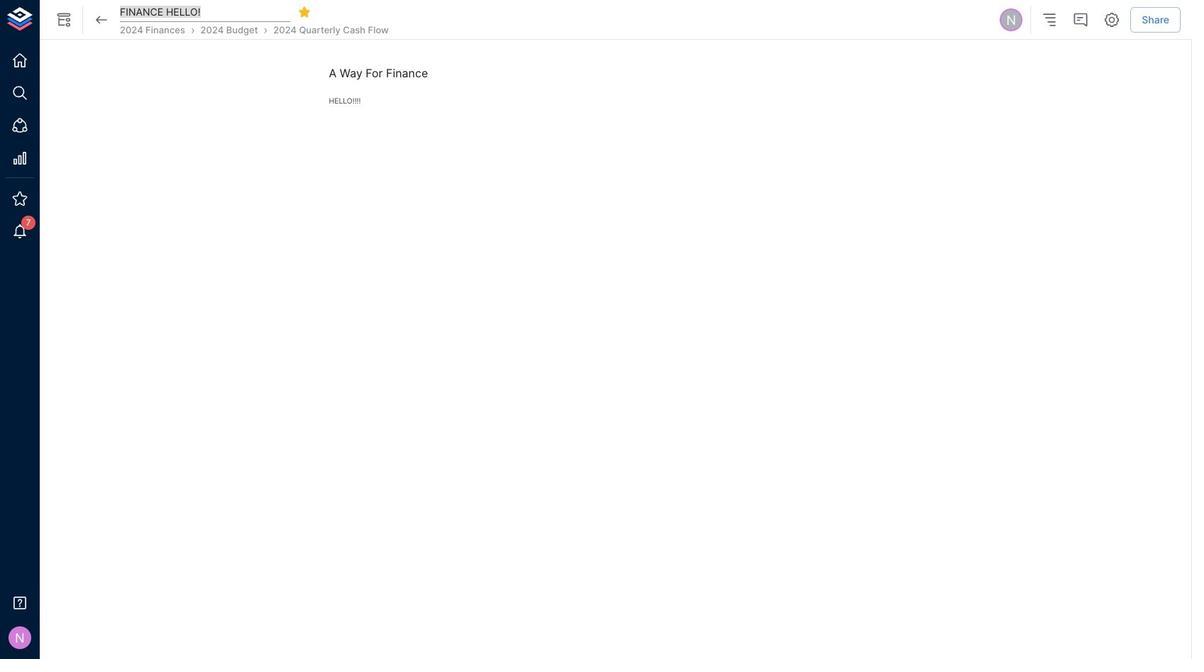 Task type: describe. For each thing, give the bounding box(es) containing it.
show wiki image
[[55, 11, 72, 28]]



Task type: vqa. For each thing, say whether or not it's contained in the screenshot.
'Go Back' IMAGE
yes



Task type: locate. For each thing, give the bounding box(es) containing it.
settings image
[[1104, 11, 1121, 28]]

go back image
[[93, 11, 110, 28]]

comments image
[[1073, 11, 1090, 28]]

table of contents image
[[1041, 11, 1058, 28]]

None text field
[[120, 2, 290, 22]]

remove favorite image
[[298, 6, 311, 18]]



